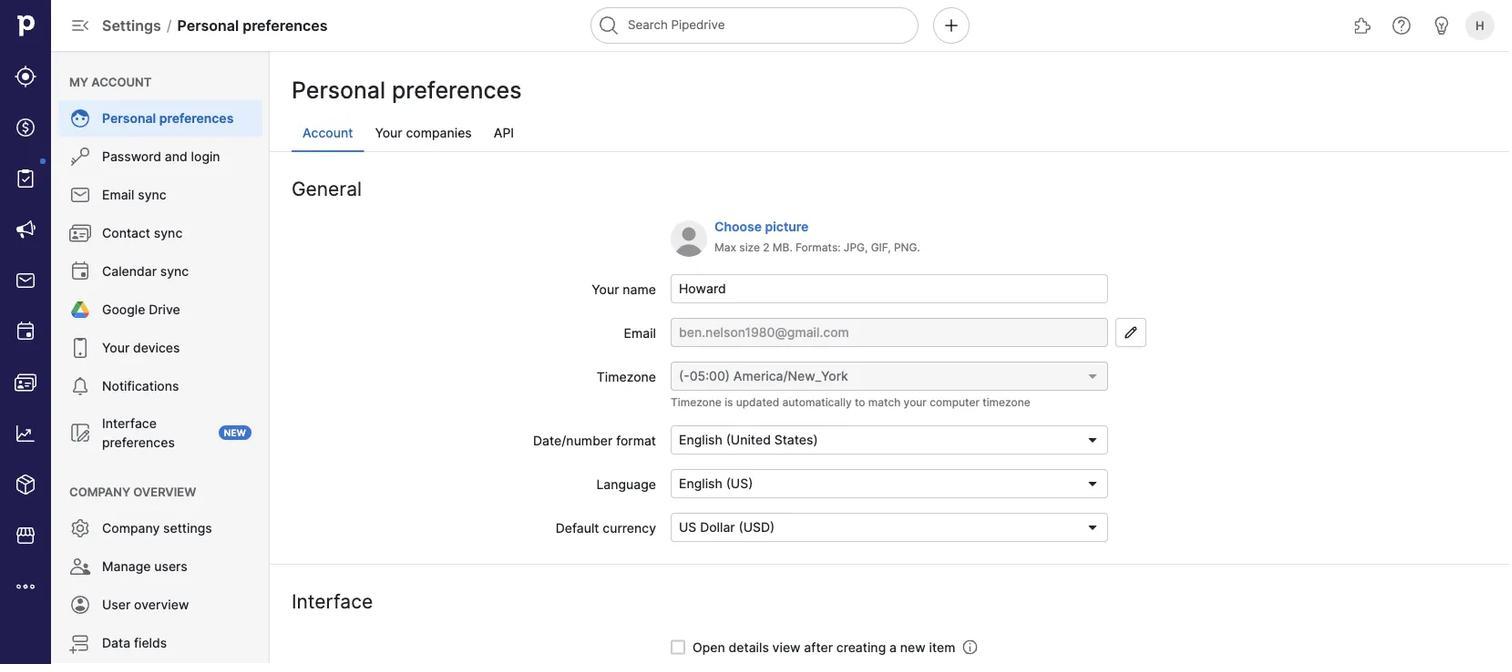 Task type: vqa. For each thing, say whether or not it's contained in the screenshot.
the middle of
no



Task type: locate. For each thing, give the bounding box(es) containing it.
user overview
[[102, 598, 189, 613]]

color undefined image for google drive
[[69, 299, 91, 321]]

personal
[[177, 16, 239, 34], [292, 77, 386, 104], [102, 111, 156, 126]]

6 color undefined image from the top
[[69, 633, 91, 655]]

(-
[[679, 369, 690, 384]]

0 vertical spatial english
[[679, 433, 723, 448]]

email
[[102, 187, 134, 203], [624, 326, 657, 341]]

personal up account at the top of page
[[292, 77, 386, 104]]

0 horizontal spatial email
[[102, 187, 134, 203]]

english up english (us) in the bottom left of the page
[[679, 433, 723, 448]]

home image
[[12, 12, 39, 39]]

1 horizontal spatial email
[[624, 326, 657, 341]]

menu containing personal preferences
[[51, 51, 270, 665]]

color undefined image for interface preferences
[[69, 422, 91, 444]]

company inside company settings link
[[102, 521, 160, 537]]

color primary image for (usd)
[[1086, 521, 1101, 535]]

color undefined image up campaigns icon
[[15, 168, 36, 190]]

your
[[375, 125, 403, 141], [592, 282, 620, 297], [102, 341, 130, 356]]

color primary image inside 'english (united states)' popup button
[[1086, 433, 1101, 448]]

contact
[[102, 226, 150, 241]]

05:00)
[[690, 369, 730, 384]]

2 color undefined image from the top
[[69, 261, 91, 283]]

english left '(us)'
[[679, 476, 723, 492]]

color undefined image inside password and login link
[[69, 146, 91, 168]]

dollar
[[700, 520, 736, 536]]

1 vertical spatial timezone
[[671, 396, 722, 409]]

company down the 'company overview'
[[102, 521, 160, 537]]

1 horizontal spatial interface
[[292, 590, 373, 613]]

creating
[[837, 640, 887, 656]]

overview for user overview
[[134, 598, 189, 613]]

color undefined image inside "personal preferences" link
[[69, 108, 91, 129]]

email down the name
[[624, 326, 657, 341]]

calendar sync
[[102, 264, 189, 279]]

general
[[292, 177, 362, 200]]

color undefined image for password and login
[[69, 146, 91, 168]]

color undefined image left email sync
[[69, 184, 91, 206]]

notifications
[[102, 379, 179, 394]]

your down google
[[102, 341, 130, 356]]

insights image
[[15, 423, 36, 445]]

english inside popup button
[[679, 433, 723, 448]]

google drive link
[[58, 292, 263, 328]]

sales assistant image
[[1432, 15, 1453, 36]]

color undefined image inside contact sync link
[[69, 222, 91, 244]]

personal preferences inside menu item
[[102, 111, 234, 126]]

company overview
[[69, 485, 196, 499]]

1 vertical spatial color primary image
[[1086, 369, 1101, 384]]

your
[[904, 396, 927, 409]]

color undefined image for manage
[[69, 556, 91, 578]]

a
[[890, 640, 897, 656]]

automatically
[[783, 396, 852, 409]]

color primary image inside english (us) "popup button"
[[1086, 477, 1101, 491]]

company settings
[[102, 521, 212, 537]]

1 vertical spatial overview
[[134, 598, 189, 613]]

color undefined image for company
[[69, 518, 91, 540]]

2 english from the top
[[679, 476, 723, 492]]

1 vertical spatial interface
[[292, 590, 373, 613]]

account
[[91, 75, 152, 89]]

personal down account
[[102, 111, 156, 126]]

your left the companies
[[375, 125, 403, 141]]

2 vertical spatial color primary image
[[671, 641, 686, 655]]

marketplace image
[[15, 525, 36, 547]]

sync up contact sync link
[[138, 187, 167, 203]]

picture
[[765, 219, 809, 235]]

1 english from the top
[[679, 433, 723, 448]]

color primary image
[[1121, 326, 1143, 340], [1086, 369, 1101, 384], [671, 641, 686, 655]]

color undefined image left google
[[69, 299, 91, 321]]

color undefined image for data
[[69, 633, 91, 655]]

your for your devices
[[102, 341, 130, 356]]

color undefined image inside your devices "link"
[[69, 337, 91, 359]]

color undefined image left manage
[[69, 556, 91, 578]]

google
[[102, 302, 145, 318]]

1 vertical spatial english
[[679, 476, 723, 492]]

color undefined image down "my"
[[69, 108, 91, 129]]

language
[[597, 477, 657, 492]]

menu
[[0, 0, 51, 665], [51, 51, 270, 665]]

None text field
[[671, 274, 1109, 304]]

date/number
[[533, 433, 613, 449]]

company for company settings
[[102, 521, 160, 537]]

default currency
[[556, 521, 657, 536]]

color undefined image inside notifications link
[[69, 376, 91, 398]]

color undefined image inside data fields link
[[69, 633, 91, 655]]

1 horizontal spatial personal preferences
[[292, 77, 522, 104]]

0 vertical spatial timezone
[[597, 369, 657, 385]]

sync for contact sync
[[154, 226, 183, 241]]

overview up company settings link
[[133, 485, 196, 499]]

0 vertical spatial sync
[[138, 187, 167, 203]]

interface for interface
[[292, 590, 373, 613]]

color undefined image inside calendar sync link
[[69, 261, 91, 283]]

overview
[[133, 485, 196, 499], [134, 598, 189, 613]]

2 vertical spatial sync
[[160, 264, 189, 279]]

(-05:00) America/New_York field
[[671, 362, 1109, 391]]

color undefined image for your devices
[[69, 337, 91, 359]]

3 color primary image from the top
[[1086, 521, 1101, 535]]

email sync
[[102, 187, 167, 203]]

personal preferences menu item
[[51, 100, 270, 137]]

0 horizontal spatial your
[[102, 341, 130, 356]]

password
[[102, 149, 161, 165]]

max
[[715, 241, 737, 254]]

color undefined image left data
[[69, 633, 91, 655]]

color undefined image
[[69, 222, 91, 244], [69, 261, 91, 283], [69, 518, 91, 540], [69, 556, 91, 578], [69, 595, 91, 616], [69, 633, 91, 655]]

4 color undefined image from the top
[[69, 556, 91, 578]]

0 vertical spatial color primary image
[[1086, 433, 1101, 448]]

your devices
[[102, 341, 180, 356]]

0 vertical spatial color primary image
[[1121, 326, 1143, 340]]

sync down email sync link
[[154, 226, 183, 241]]

English (US) field
[[671, 470, 1109, 499]]

color undefined image right marketplace image
[[69, 518, 91, 540]]

deals image
[[15, 117, 36, 139]]

1 vertical spatial email
[[624, 326, 657, 341]]

color undefined image left password
[[69, 146, 91, 168]]

2 vertical spatial personal
[[102, 111, 156, 126]]

your left the name
[[592, 282, 620, 297]]

personal preferences
[[292, 77, 522, 104], [102, 111, 234, 126]]

activities image
[[15, 321, 36, 343]]

my
[[69, 75, 88, 89]]

1 vertical spatial sync
[[154, 226, 183, 241]]

open details view after creating a new item
[[693, 640, 956, 656]]

your inside "link"
[[102, 341, 130, 356]]

data fields
[[102, 636, 167, 652]]

color undefined image inside user overview link
[[69, 595, 91, 616]]

1 vertical spatial company
[[102, 521, 160, 537]]

interface inside "interface preferences"
[[102, 416, 157, 431]]

1 horizontal spatial timezone
[[671, 396, 722, 409]]

color undefined image right insights image
[[69, 422, 91, 444]]

0 vertical spatial company
[[69, 485, 130, 499]]

sync
[[138, 187, 167, 203], [154, 226, 183, 241], [160, 264, 189, 279]]

devices
[[133, 341, 180, 356]]

2 vertical spatial your
[[102, 341, 130, 356]]

sync up "drive"
[[160, 264, 189, 279]]

1 color undefined image from the top
[[69, 222, 91, 244]]

english
[[679, 433, 723, 448], [679, 476, 723, 492]]

color undefined image
[[69, 108, 91, 129], [69, 146, 91, 168], [15, 168, 36, 190], [69, 184, 91, 206], [69, 299, 91, 321], [69, 337, 91, 359], [69, 376, 91, 398], [69, 422, 91, 444]]

user overview link
[[58, 587, 263, 624]]

3 color undefined image from the top
[[69, 518, 91, 540]]

personal preferences up your companies
[[292, 77, 522, 104]]

1 horizontal spatial color primary image
[[1086, 369, 1101, 384]]

gif,
[[871, 241, 891, 254]]

0 vertical spatial interface
[[102, 416, 157, 431]]

color undefined image left user
[[69, 595, 91, 616]]

company
[[69, 485, 130, 499], [102, 521, 160, 537]]

2 horizontal spatial personal
[[292, 77, 386, 104]]

color primary image inside us dollar (usd) popup button
[[1086, 521, 1101, 535]]

new
[[224, 428, 246, 439]]

1 vertical spatial personal preferences
[[102, 111, 234, 126]]

info image
[[963, 641, 978, 655]]

1 horizontal spatial your
[[375, 125, 403, 141]]

color undefined image inside manage users link
[[69, 556, 91, 578]]

color undefined image left calendar
[[69, 261, 91, 283]]

overview up data fields link
[[134, 598, 189, 613]]

settings / personal preferences
[[102, 16, 328, 34]]

leads image
[[15, 66, 36, 88]]

company up the company settings
[[69, 485, 130, 499]]

preferences
[[243, 16, 328, 34], [392, 77, 522, 104], [159, 111, 234, 126], [102, 435, 175, 450]]

0 vertical spatial overview
[[133, 485, 196, 499]]

1 vertical spatial your
[[592, 282, 620, 297]]

(usd)
[[739, 520, 775, 536]]

English (United States) field
[[671, 426, 1109, 455]]

1 color primary image from the top
[[1086, 433, 1101, 448]]

calendar
[[102, 264, 157, 279]]

products image
[[15, 474, 36, 496]]

color undefined image right contacts image
[[69, 376, 91, 398]]

color undefined image left contact
[[69, 222, 91, 244]]

new
[[901, 640, 926, 656]]

contact sync
[[102, 226, 183, 241]]

0 horizontal spatial personal preferences
[[102, 111, 234, 126]]

0 vertical spatial personal preferences
[[292, 77, 522, 104]]

match
[[869, 396, 901, 409]]

states)
[[775, 433, 818, 448]]

0 horizontal spatial timezone
[[597, 369, 657, 385]]

color undefined image for contact
[[69, 222, 91, 244]]

email up contact
[[102, 187, 134, 203]]

email sync link
[[58, 177, 263, 213]]

preferences inside menu item
[[159, 111, 234, 126]]

0 horizontal spatial personal
[[102, 111, 156, 126]]

personal right /
[[177, 16, 239, 34]]

0 vertical spatial your
[[375, 125, 403, 141]]

personal preferences up password and login
[[102, 111, 234, 126]]

2 horizontal spatial your
[[592, 282, 620, 297]]

campaigns image
[[15, 219, 36, 241]]

2 horizontal spatial color primary image
[[1121, 326, 1143, 340]]

(us)
[[726, 476, 753, 492]]

timezone down (-
[[671, 396, 722, 409]]

0 vertical spatial personal
[[177, 16, 239, 34]]

0 vertical spatial email
[[102, 187, 134, 203]]

color undefined image inside email sync link
[[69, 184, 91, 206]]

personal inside menu item
[[102, 111, 156, 126]]

view
[[773, 640, 801, 656]]

png.
[[894, 241, 921, 254]]

color undefined image inside company settings link
[[69, 518, 91, 540]]

to
[[855, 396, 866, 409]]

timezone left (-
[[597, 369, 657, 385]]

5 color undefined image from the top
[[69, 595, 91, 616]]

h button
[[1463, 7, 1499, 44]]

drive
[[149, 302, 180, 318]]

color undefined image right activities image in the left of the page
[[69, 337, 91, 359]]

color primary image
[[1086, 433, 1101, 448], [1086, 477, 1101, 491], [1086, 521, 1101, 535]]

0 horizontal spatial interface
[[102, 416, 157, 431]]

2 vertical spatial color primary image
[[1086, 521, 1101, 535]]

updated
[[736, 396, 780, 409]]

email for email
[[624, 326, 657, 341]]

2 color primary image from the top
[[1086, 477, 1101, 491]]

english inside "popup button"
[[679, 476, 723, 492]]

color undefined image inside google drive link
[[69, 299, 91, 321]]

settings
[[163, 521, 212, 537]]

currency
[[603, 521, 657, 536]]

1 vertical spatial color primary image
[[1086, 477, 1101, 491]]

None email field
[[671, 318, 1109, 347]]



Task type: describe. For each thing, give the bounding box(es) containing it.
open
[[693, 640, 726, 656]]

timezone for timezone is updated automatically to match your computer timezone
[[671, 396, 722, 409]]

color primary image for states)
[[1086, 433, 1101, 448]]

and
[[165, 149, 188, 165]]

account
[[303, 125, 353, 141]]

english (united states)
[[679, 433, 818, 448]]

jpg,
[[844, 241, 868, 254]]

Search Pipedrive field
[[591, 7, 919, 44]]

login
[[191, 149, 220, 165]]

fields
[[134, 636, 167, 652]]

manage users link
[[58, 549, 263, 585]]

your for your name
[[592, 282, 620, 297]]

users
[[154, 559, 188, 575]]

data
[[102, 636, 130, 652]]

h
[[1476, 18, 1485, 32]]

companies
[[406, 125, 472, 141]]

your name
[[592, 282, 657, 297]]

english (united states) button
[[671, 426, 1109, 455]]

after
[[805, 640, 833, 656]]

color undefined image for personal preferences
[[69, 108, 91, 129]]

sync for email sync
[[138, 187, 167, 203]]

english for english (united states)
[[679, 433, 723, 448]]

us dollar (usd)
[[679, 520, 775, 536]]

company for company overview
[[69, 485, 130, 499]]

choose
[[715, 219, 762, 235]]

interface preferences
[[102, 416, 175, 450]]

timezone
[[983, 396, 1031, 409]]

data fields link
[[58, 626, 263, 662]]

sales inbox image
[[15, 270, 36, 292]]

user
[[102, 598, 131, 613]]

quick help image
[[1391, 15, 1413, 36]]

item
[[930, 640, 956, 656]]

/
[[167, 16, 172, 34]]

api
[[494, 125, 514, 141]]

password and login
[[102, 149, 220, 165]]

manage users
[[102, 559, 188, 575]]

more image
[[15, 576, 36, 598]]

overview for company overview
[[133, 485, 196, 499]]

name
[[623, 282, 657, 297]]

color undefined image for user
[[69, 595, 91, 616]]

1 horizontal spatial personal
[[177, 16, 239, 34]]

US Dollar (USD) field
[[671, 513, 1109, 543]]

contact sync link
[[58, 215, 263, 252]]

english (us)
[[679, 476, 753, 492]]

color primary image inside (-05:00) america/new_york field
[[1086, 369, 1101, 384]]

your companies
[[375, 125, 472, 141]]

color undefined image for email sync
[[69, 184, 91, 206]]

manage
[[102, 559, 151, 575]]

my account
[[69, 75, 152, 89]]

contacts image
[[15, 372, 36, 394]]

1 vertical spatial personal
[[292, 77, 386, 104]]

0 horizontal spatial color primary image
[[671, 641, 686, 655]]

color undefined image for notifications
[[69, 376, 91, 398]]

formats:
[[796, 241, 841, 254]]

us
[[679, 520, 697, 536]]

color undefined image for calendar
[[69, 261, 91, 283]]

calendar sync link
[[58, 253, 263, 290]]

sync for calendar sync
[[160, 264, 189, 279]]

timezone for timezone
[[597, 369, 657, 385]]

google drive
[[102, 302, 180, 318]]

format
[[617, 433, 657, 449]]

menu toggle image
[[69, 15, 91, 36]]

choose picture max size 2 mb. formats: jpg, gif, png.
[[715, 219, 921, 254]]

english (us) button
[[671, 470, 1109, 499]]

interface for interface preferences
[[102, 416, 157, 431]]

date/number format
[[533, 433, 657, 449]]

is
[[725, 396, 734, 409]]

your devices link
[[58, 330, 263, 367]]

2
[[763, 241, 770, 254]]

notifications link
[[58, 368, 263, 405]]

timezone is updated automatically to match your computer timezone
[[671, 396, 1031, 409]]

computer
[[930, 396, 980, 409]]

email for email sync
[[102, 187, 134, 203]]

password and login link
[[58, 139, 263, 175]]

english for english (us)
[[679, 476, 723, 492]]

settings
[[102, 16, 161, 34]]

details
[[729, 640, 769, 656]]

us dollar (usd) button
[[671, 513, 1109, 543]]

default
[[556, 521, 600, 536]]

company settings link
[[58, 511, 263, 547]]

mb.
[[773, 241, 793, 254]]

america/new_york
[[734, 369, 849, 384]]

quick add image
[[941, 15, 963, 36]]

personal preferences link
[[58, 100, 263, 137]]

(united
[[726, 433, 771, 448]]

size
[[740, 241, 760, 254]]

your for your companies
[[375, 125, 403, 141]]



